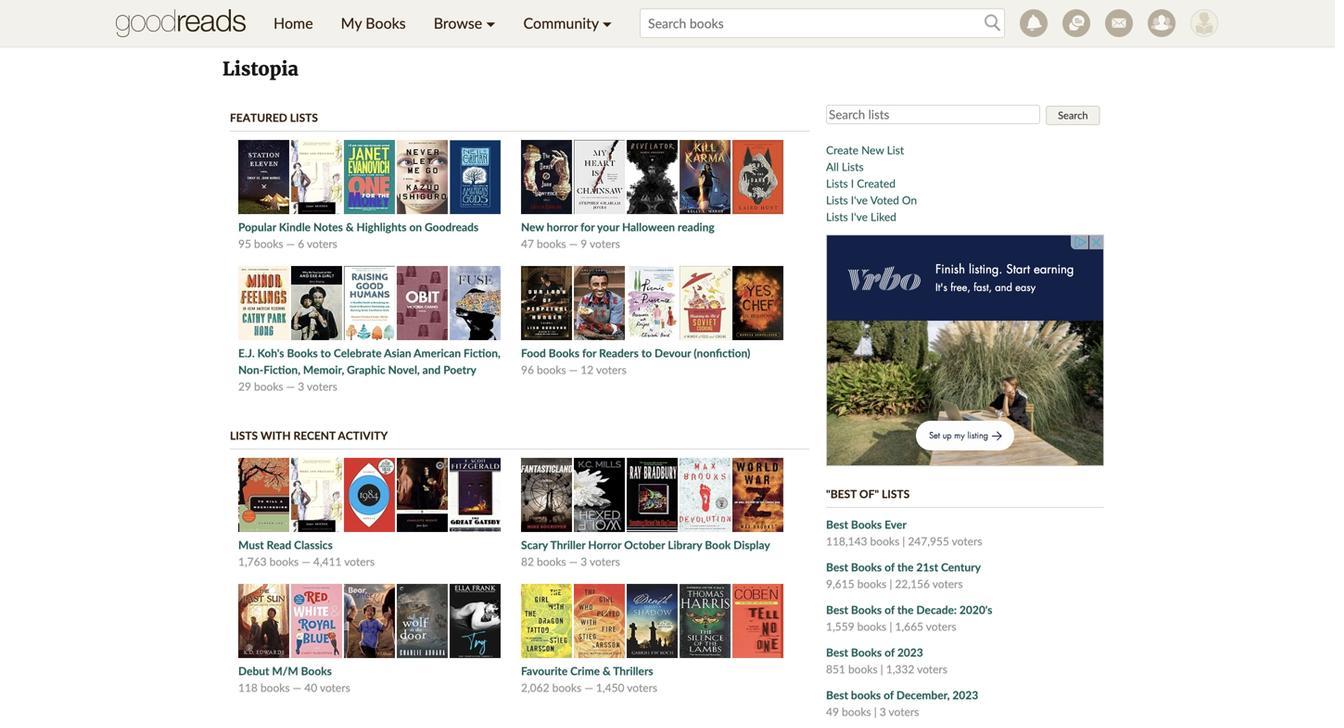 Task type: locate. For each thing, give the bounding box(es) containing it.
of up 9,615 books link in the right of the page
[[885, 560, 895, 574]]

▾
[[486, 14, 496, 32], [602, 14, 612, 32]]

| inside best books ever 118,143 books | 247,955 voters
[[902, 535, 905, 548]]

best books of the decade: 2020's link
[[826, 603, 992, 617]]

best
[[826, 518, 848, 531], [826, 560, 848, 574], [826, 603, 848, 617], [826, 646, 848, 659], [826, 688, 848, 702]]

2023 right the december,
[[953, 688, 978, 702]]

voters down thrillers
[[627, 681, 657, 694]]

the up 22,156
[[897, 560, 914, 574]]

one for the money by janet evanovich image
[[344, 140, 395, 214]]

books right 29
[[254, 380, 283, 393]]

i've down lists i've voted on link
[[851, 210, 868, 223]]

& inside 'popular kindle notes & highlights on goodreads 95 books     —     6 voters'
[[346, 220, 354, 234]]

listopia
[[223, 57, 298, 81]]

devolution by max brooks image
[[680, 458, 731, 532]]

0 vertical spatial 2023
[[897, 646, 923, 659]]

1 the from the top
[[897, 560, 914, 574]]

voters inside food books for readers to devour (nonfiction) 96 books     —     12 voters
[[596, 363, 627, 376]]

96
[[521, 363, 534, 376]]

— left the 40
[[293, 681, 301, 694]]

49
[[826, 705, 839, 719]]

books inside favourite crime & thrillers 2,062 books     —     1,450 voters
[[552, 681, 582, 694]]

mastering the art of soviet cooking by anya von bremzen image
[[680, 266, 731, 340]]

2023 up 1,332 voters link
[[897, 646, 923, 659]]

books inside best books of the decade: 2020's 1,559 books | 1,665 voters
[[857, 620, 887, 633]]

to
[[321, 346, 331, 360], [641, 346, 652, 360]]

lists right featured
[[290, 111, 318, 124]]

books down debut m/m books link
[[260, 681, 290, 694]]

asian
[[384, 346, 411, 360]]

of inside best books of the decade: 2020's 1,559 books | 1,665 voters
[[885, 603, 895, 617]]

& right the notes
[[346, 220, 354, 234]]

pride and prejudice by jane austen image
[[291, 140, 342, 214], [291, 458, 342, 532]]

0 vertical spatial for
[[581, 220, 595, 234]]

books right 96
[[537, 363, 566, 376]]

— inside scary thriller horror october library book display 82 books     —     3 voters
[[569, 555, 578, 568]]

books inside must read classics 1,763 books     —     4,411 voters
[[269, 555, 299, 568]]

118
[[238, 681, 258, 694]]

1 horizontal spatial to
[[641, 346, 652, 360]]

obit by victoria chang image
[[397, 266, 448, 340]]

new up 47
[[521, 220, 544, 234]]

must read classics 1,763 books     —     4,411 voters
[[238, 538, 375, 568]]

featured lists
[[230, 111, 318, 124]]

3 down best books of december, 2023 link
[[880, 705, 886, 719]]

| inside best books of december, 2023 49 books | 3 voters
[[874, 705, 877, 719]]

1 horizontal spatial new
[[861, 143, 884, 157]]

created
[[857, 177, 896, 190]]

non-
[[238, 363, 264, 376]]

3 down thriller
[[581, 555, 587, 568]]

horror
[[547, 220, 578, 234]]

3 inside scary thriller horror october library book display 82 books     —     3 voters
[[581, 555, 587, 568]]

1,763
[[238, 555, 267, 568]]

food books for readers to devour (nonfiction) link
[[521, 346, 750, 360]]

read
[[267, 538, 291, 552]]

favourite
[[521, 664, 568, 678]]

best for best books of the decade: 2020's
[[826, 603, 848, 617]]

of up 1,332
[[885, 646, 895, 659]]

best for best books of the 21st century
[[826, 560, 848, 574]]

revelator by daryl gregory image
[[627, 140, 678, 214]]

books up memoir,
[[287, 346, 318, 360]]

station eleven by emily st. john mandel image
[[238, 140, 289, 214]]

— left 12
[[569, 363, 578, 376]]

1 vertical spatial fiction,
[[263, 363, 300, 376]]

books inside scary thriller horror october library book display 82 books     —     3 voters
[[537, 555, 566, 568]]

books
[[366, 14, 406, 32], [287, 346, 318, 360], [549, 346, 580, 360], [851, 518, 882, 531], [851, 560, 882, 574], [851, 603, 882, 617], [851, 646, 882, 659], [301, 664, 332, 678]]

best inside best books of the decade: 2020's 1,559 books | 1,665 voters
[[826, 603, 848, 617]]

1 horizontal spatial fiction,
[[464, 346, 501, 360]]

books down thriller
[[537, 555, 566, 568]]

3 down memoir,
[[298, 380, 304, 393]]

notifications image
[[1020, 9, 1048, 37]]

1 i've from the top
[[851, 193, 868, 207]]

books inside best books of the 21st century 9,615 books | 22,156 voters
[[851, 560, 882, 574]]

0 vertical spatial new
[[861, 143, 884, 157]]

| left 1,665
[[889, 620, 892, 633]]

0 horizontal spatial 2023
[[897, 646, 923, 659]]

0 horizontal spatial &
[[346, 220, 354, 234]]

| down best books of 2023 link
[[880, 662, 883, 676]]

▾ inside community ▾ popup button
[[602, 14, 612, 32]]

pride and prejudice by jane austen image up the notes
[[291, 140, 342, 214]]

1 to from the left
[[321, 346, 331, 360]]

0 vertical spatial i've
[[851, 193, 868, 207]]

books right 9,615
[[857, 577, 887, 591]]

the last sun by k.d. edwards image
[[238, 584, 289, 658]]

3
[[298, 380, 304, 393], [581, 555, 587, 568], [880, 705, 886, 719]]

food
[[521, 346, 546, 360]]

for for 12
[[582, 346, 596, 360]]

voters inside best books of the 21st century 9,615 books | 22,156 voters
[[932, 577, 963, 591]]

1 horizontal spatial 3
[[581, 555, 587, 568]]

1 vertical spatial pride and prejudice by jane austen image
[[291, 458, 342, 532]]

6
[[298, 237, 304, 250]]

the girl who played with fire by stieg larsson image
[[574, 584, 625, 658]]

0 vertical spatial the
[[897, 560, 914, 574]]

| down ever
[[902, 535, 905, 548]]

— right 29
[[286, 380, 295, 393]]

the up 1,665
[[897, 603, 914, 617]]

for
[[581, 220, 595, 234], [582, 346, 596, 360]]

1 vertical spatial 2023
[[953, 688, 978, 702]]

for inside the 'new horror for your halloween reading 47 books     —     9 voters'
[[581, 220, 595, 234]]

books right my on the left top of the page
[[366, 14, 406, 32]]

2 horizontal spatial 3
[[880, 705, 886, 719]]

make it messy by marcus samuelsson image
[[574, 266, 625, 340]]

books down ever
[[870, 535, 900, 548]]

▾ right community
[[602, 14, 612, 32]]

fiction, up "poetry"
[[464, 346, 501, 360]]

books inside best books ever 118,143 books | 247,955 voters
[[851, 518, 882, 531]]

create new list link
[[826, 143, 904, 157]]

voters down century
[[932, 577, 963, 591]]

2 the from the top
[[897, 603, 914, 617]]

1 vertical spatial for
[[582, 346, 596, 360]]

of inside best books of the 21st century 9,615 books | 22,156 voters
[[885, 560, 895, 574]]

| inside best books of the 21st century 9,615 books | 22,156 voters
[[889, 577, 892, 591]]

1 vertical spatial the
[[897, 603, 914, 617]]

yes, chef by marcus samuelsson image
[[732, 266, 783, 340]]

voters down horror
[[590, 555, 620, 568]]

1 horizontal spatial 2023
[[953, 688, 978, 702]]

2 i've from the top
[[851, 210, 868, 223]]

best up 118,143
[[826, 518, 848, 531]]

1 vertical spatial 3
[[581, 555, 587, 568]]

1 best from the top
[[826, 518, 848, 531]]

must
[[238, 538, 264, 552]]

books inside best books of 2023 851 books | 1,332 voters
[[851, 646, 882, 659]]

celebrate
[[334, 346, 382, 360]]

e.j.
[[238, 346, 255, 360]]

the silence of the lambs by thomas  harris image
[[680, 584, 731, 658]]

voters inside favourite crime & thrillers 2,062 books     —     1,450 voters
[[627, 681, 657, 694]]

books down crime
[[552, 681, 582, 694]]

try by ella frank image
[[450, 584, 501, 658]]

books inside menu
[[366, 14, 406, 32]]

95
[[238, 237, 251, 250]]

▾ for community ▾
[[602, 14, 612, 32]]

1 vertical spatial i've
[[851, 210, 868, 223]]

lists down lists i created link at the right top of page
[[826, 193, 848, 207]]

None submit
[[1046, 106, 1100, 125]]

lists down lists i've voted on link
[[826, 210, 848, 223]]

for for voters
[[581, 220, 595, 234]]

voters right the 40
[[320, 681, 350, 694]]

voted
[[870, 193, 899, 207]]

books up the 40
[[301, 664, 332, 678]]

of for 1,332 voters
[[885, 646, 895, 659]]

fiction, down koh's
[[263, 363, 300, 376]]

books inside best books of the decade: 2020's 1,559 books | 1,665 voters
[[851, 603, 882, 617]]

books down best books of 2023 link
[[848, 662, 878, 676]]

books down 'must read classics' link
[[269, 555, 299, 568]]

0 horizontal spatial ▾
[[486, 14, 496, 32]]

display
[[734, 538, 770, 552]]

2 ▾ from the left
[[602, 14, 612, 32]]

pride and prejudice by jane austen image for classics
[[291, 458, 342, 532]]

0 horizontal spatial new
[[521, 220, 544, 234]]

books inside e.j. koh's books to celebrate asian american fiction, non-fiction, memoir, graphic novel, and poetry 29 books     —     3 voters
[[287, 346, 318, 360]]

i've down lists i created link at the right top of page
[[851, 193, 868, 207]]

voters inside the 'new horror for your halloween reading 47 books     —     9 voters'
[[590, 237, 620, 250]]

the for 21st
[[897, 560, 914, 574]]

best inside best books of 2023 851 books | 1,332 voters
[[826, 646, 848, 659]]

recent
[[293, 429, 336, 442]]

the inside best books of the 21st century 9,615 books | 22,156 voters
[[897, 560, 914, 574]]

— left 6
[[286, 237, 295, 250]]

voters down readers at top
[[596, 363, 627, 376]]

to inside e.j. koh's books to celebrate asian american fiction, non-fiction, memoir, graphic novel, and poetry 29 books     —     3 voters
[[321, 346, 331, 360]]

| left 3 voters link
[[874, 705, 877, 719]]

0 horizontal spatial fiction,
[[263, 363, 300, 376]]

library
[[668, 538, 702, 552]]

Search for books to add to your shelves search field
[[640, 8, 1005, 38]]

on
[[409, 220, 422, 234]]

fuse by hollay ghadery image
[[450, 266, 501, 340]]

browse ▾
[[434, 14, 496, 32]]

voters down memoir,
[[307, 380, 337, 393]]

books inside food books for readers to devour (nonfiction) 96 books     —     12 voters
[[549, 346, 580, 360]]

& up 1,450
[[603, 664, 611, 678]]

debut m/m books 118 books     —     40 voters
[[238, 664, 350, 694]]

of down best books of the 21st century 9,615 books | 22,156 voters
[[885, 603, 895, 617]]

0 horizontal spatial to
[[321, 346, 331, 360]]

best up 1,559
[[826, 603, 848, 617]]

best up 49
[[826, 688, 848, 702]]

0 horizontal spatial 3
[[298, 380, 304, 393]]

1 horizontal spatial &
[[603, 664, 611, 678]]

2 best from the top
[[826, 560, 848, 574]]

all
[[826, 160, 839, 173]]

home
[[274, 14, 313, 32]]

best books of december, 2023 49 books | 3 voters
[[826, 688, 978, 719]]

for inside food books for readers to devour (nonfiction) 96 books     —     12 voters
[[582, 346, 596, 360]]

my
[[341, 14, 362, 32]]

▾ inside browse ▾ dropdown button
[[486, 14, 496, 32]]

books for food books for readers to devour (nonfiction) 96 books     —     12 voters
[[549, 346, 580, 360]]

lists
[[290, 111, 318, 124], [842, 160, 864, 173], [826, 177, 848, 190], [826, 193, 848, 207], [826, 210, 848, 223], [230, 429, 258, 442], [882, 487, 910, 501]]

new
[[861, 143, 884, 157], [521, 220, 544, 234]]

reading
[[678, 220, 715, 234]]

books up 9,615 books link in the right of the page
[[851, 560, 882, 574]]

fiction,
[[464, 346, 501, 360], [263, 363, 300, 376]]

"best
[[826, 487, 857, 501]]

devour
[[655, 346, 691, 360]]

best inside best books ever 118,143 books | 247,955 voters
[[826, 518, 848, 531]]

notes
[[313, 220, 343, 234]]

the great gatsby by f. scott fitzgerald image
[[450, 458, 501, 532]]

voters down best books of december, 2023 link
[[889, 705, 919, 719]]

— inside must read classics 1,763 books     —     4,411 voters
[[302, 555, 310, 568]]

voters
[[307, 237, 337, 250], [590, 237, 620, 250], [596, 363, 627, 376], [307, 380, 337, 393], [952, 535, 982, 548], [344, 555, 375, 568], [590, 555, 620, 568], [932, 577, 963, 591], [926, 620, 957, 633], [917, 662, 948, 676], [320, 681, 350, 694], [627, 681, 657, 694], [889, 705, 919, 719]]

— inside favourite crime & thrillers 2,062 books     —     1,450 voters
[[584, 681, 593, 694]]

voters down decade:
[[926, 620, 957, 633]]

2020's
[[960, 603, 992, 617]]

lists right of"
[[882, 487, 910, 501]]

voters down your
[[590, 237, 620, 250]]

books up best books of 2023 link
[[857, 620, 887, 633]]

books inside 'popular kindle notes & highlights on goodreads 95 books     —     6 voters'
[[254, 237, 283, 250]]

voters up century
[[952, 535, 982, 548]]

books up 851 books link on the bottom right of page
[[851, 646, 882, 659]]

books down the popular
[[254, 237, 283, 250]]

books up 1,559 books 'link'
[[851, 603, 882, 617]]

of inside best books of december, 2023 49 books | 3 voters
[[884, 688, 894, 702]]

| inside best books of 2023 851 books | 1,332 voters
[[880, 662, 883, 676]]

the death of jane lawrence by caitlin  starling image
[[521, 140, 572, 214]]

thrillers
[[613, 664, 653, 678]]

— left 9
[[569, 237, 578, 250]]

my group discussions image
[[1063, 9, 1090, 37]]

1 vertical spatial new
[[521, 220, 544, 234]]

books for best books ever 118,143 books | 247,955 voters
[[851, 518, 882, 531]]

m/m
[[272, 664, 298, 678]]

Search lists text field
[[826, 105, 1040, 124]]

"best of" lists
[[826, 487, 910, 501]]

hexed wolf by k.c. mills image
[[574, 458, 625, 532]]

pride and prejudice by jane austen image up classics
[[291, 458, 342, 532]]

menu
[[260, 0, 626, 46]]

▾ for browse ▾
[[486, 14, 496, 32]]

voters right 4,411
[[344, 555, 375, 568]]

new inside create new list all lists lists i created lists i've voted on lists i've liked
[[861, 143, 884, 157]]

1 horizontal spatial ▾
[[602, 14, 612, 32]]

lists i've liked link
[[826, 210, 896, 223]]

scary
[[521, 538, 548, 552]]

▾ right browse
[[486, 14, 496, 32]]

featured
[[230, 111, 287, 124]]

to kill a mockingbird by harper lee image
[[238, 458, 289, 532]]

best inside best books of the 21st century 9,615 books | 22,156 voters
[[826, 560, 848, 574]]

jane eyre by charlotte brontë image
[[397, 458, 448, 532]]

all lists link
[[826, 160, 864, 173]]

| down best books of the 21st century link
[[889, 577, 892, 591]]

Search books text field
[[640, 8, 1005, 38]]

1,332
[[886, 662, 914, 676]]

community ▾
[[523, 14, 612, 32]]

my books link
[[327, 0, 420, 46]]

the inside best books of the decade: 2020's 1,559 books | 1,665 voters
[[897, 603, 914, 617]]

of inside best books of 2023 851 books | 1,332 voters
[[885, 646, 895, 659]]

favourite crime & thrillers link
[[521, 664, 653, 678]]

0 vertical spatial pride and prejudice by jane austen image
[[291, 140, 342, 214]]

books down 'horror' at left
[[537, 237, 566, 250]]

new left list
[[861, 143, 884, 157]]

— down the favourite crime & thrillers link
[[584, 681, 593, 694]]

3 best from the top
[[826, 603, 848, 617]]

world war z by max brooks image
[[732, 458, 783, 532]]

voters inside best books of december, 2023 49 books | 3 voters
[[889, 705, 919, 719]]

for up 12
[[582, 346, 596, 360]]

for up 9
[[581, 220, 595, 234]]

books right food
[[549, 346, 580, 360]]

— down classics
[[302, 555, 310, 568]]

1 pride and prejudice by jane austen image from the top
[[291, 140, 342, 214]]

2 pride and prejudice by jane austen image from the top
[[291, 458, 342, 532]]

best books of the 21st century link
[[826, 560, 981, 574]]

2 vertical spatial 3
[[880, 705, 886, 719]]

best inside best books of december, 2023 49 books | 3 voters
[[826, 688, 848, 702]]

your
[[597, 220, 619, 234]]

best up 851
[[826, 646, 848, 659]]

to up memoir,
[[321, 346, 331, 360]]

books up 118,143 books link
[[851, 518, 882, 531]]

2 to from the left
[[641, 346, 652, 360]]

— inside e.j. koh's books to celebrate asian american fiction, non-fiction, memoir, graphic novel, and poetry 29 books     —     3 voters
[[286, 380, 295, 393]]

voters inside debut m/m books 118 books     —     40 voters
[[320, 681, 350, 694]]

and
[[422, 363, 441, 376]]

118,143 books link
[[826, 535, 900, 548]]

5 best from the top
[[826, 688, 848, 702]]

voters up the december,
[[917, 662, 948, 676]]

best up 9,615
[[826, 560, 848, 574]]

pride and prejudice by jane austen image for notes
[[291, 140, 342, 214]]

of up 3 voters link
[[884, 688, 894, 702]]

1 ▾ from the left
[[486, 14, 496, 32]]

— inside the 'new horror for your halloween reading 47 books     —     9 voters'
[[569, 237, 578, 250]]

death leaves a shadow by gabriel f.w. koch image
[[627, 584, 678, 658]]

to left devour
[[641, 346, 652, 360]]

0 vertical spatial 3
[[298, 380, 304, 393]]

4 best from the top
[[826, 646, 848, 659]]

voters down the notes
[[307, 237, 337, 250]]

0 vertical spatial &
[[346, 220, 354, 234]]

1 vertical spatial &
[[603, 664, 611, 678]]

— down thriller
[[569, 555, 578, 568]]

—
[[286, 237, 295, 250], [569, 237, 578, 250], [569, 363, 578, 376], [286, 380, 295, 393], [302, 555, 310, 568], [569, 555, 578, 568], [293, 681, 301, 694], [584, 681, 593, 694]]

browse ▾ button
[[420, 0, 509, 46]]

books for my books
[[366, 14, 406, 32]]



Task type: vqa. For each thing, say whether or not it's contained in the screenshot.
the leftmost as
no



Task type: describe. For each thing, give the bounding box(es) containing it.
(nonfiction)
[[694, 346, 750, 360]]

bear, otter, and the kid by t.j. klune image
[[344, 584, 395, 658]]

favourite crime & thrillers 2,062 books     —     1,450 voters
[[521, 664, 657, 694]]

books inside the 'new horror for your halloween reading 47 books     —     9 voters'
[[537, 237, 566, 250]]

american gods by neil gaiman image
[[450, 140, 501, 214]]

decade:
[[916, 603, 957, 617]]

voters inside e.j. koh's books to celebrate asian american fiction, non-fiction, memoir, graphic novel, and poetry 29 books     —     3 voters
[[307, 380, 337, 393]]

with
[[261, 429, 291, 442]]

thriller
[[550, 538, 585, 552]]

friend requests image
[[1148, 9, 1176, 37]]

books inside e.j. koh's books to celebrate asian american fiction, non-fiction, memoir, graphic novel, and poetry 29 books     —     3 voters
[[254, 380, 283, 393]]

1,450
[[596, 681, 624, 694]]

inbox image
[[1105, 9, 1133, 37]]

851
[[826, 662, 845, 676]]

red, white & royal blue by casey mcquiston image
[[291, 584, 342, 658]]

raising good humans by hunter clarke-fields image
[[344, 266, 395, 340]]

the wolf at the door by charlie adhara image
[[397, 584, 448, 658]]

best books of december, 2023 link
[[826, 688, 978, 702]]

best for best books of december, 2023
[[826, 688, 848, 702]]

goodreads
[[425, 220, 479, 234]]

new inside the 'new horror for your halloween reading 47 books     —     9 voters'
[[521, 220, 544, 234]]

halloween
[[622, 220, 675, 234]]

1,559 books link
[[826, 620, 887, 633]]

| inside best books of the decade: 2020's 1,559 books | 1,665 voters
[[889, 620, 892, 633]]

must read classics link
[[238, 538, 333, 552]]

bob builder image
[[1190, 9, 1218, 37]]

popular kindle notes & highlights on goodreads 95 books     —     6 voters
[[238, 220, 479, 250]]

books for best books of the 21st century 9,615 books | 22,156 voters
[[851, 560, 882, 574]]

books right 49
[[842, 705, 871, 719]]

voters inside best books of the decade: 2020's 1,559 books | 1,665 voters
[[926, 620, 957, 633]]

menu containing home
[[260, 0, 626, 46]]

list
[[887, 143, 904, 157]]

my books
[[341, 14, 406, 32]]

create
[[826, 143, 859, 157]]

graphic
[[347, 363, 385, 376]]

book
[[705, 538, 731, 552]]

of for 22,156 voters
[[885, 560, 895, 574]]

2023 inside best books of december, 2023 49 books | 3 voters
[[953, 688, 978, 702]]

best books of the decade: 2020's 1,559 books | 1,665 voters
[[826, 603, 992, 633]]

1984 by george orwell image
[[344, 458, 395, 532]]

december,
[[896, 688, 950, 702]]

activity
[[338, 429, 388, 442]]

9,615
[[826, 577, 854, 591]]

horror
[[588, 538, 621, 552]]

readers
[[599, 346, 639, 360]]

to inside food books for readers to devour (nonfiction) 96 books     —     12 voters
[[641, 346, 652, 360]]

247,955
[[908, 535, 949, 548]]

3 inside e.j. koh's books to celebrate asian american fiction, non-fiction, memoir, graphic novel, and poetry 29 books     —     3 voters
[[298, 380, 304, 393]]

3 inside best books of december, 2023 49 books | 3 voters
[[880, 705, 886, 719]]

49 books link
[[826, 705, 871, 719]]

voters inside 'popular kindle notes & highlights on goodreads 95 books     —     6 voters'
[[307, 237, 337, 250]]

— inside 'popular kindle notes & highlights on goodreads 95 books     —     6 voters'
[[286, 237, 295, 250]]

books inside debut m/m books 118 books     —     40 voters
[[260, 681, 290, 694]]

fantasticland by mike bockoven image
[[521, 458, 572, 532]]

9
[[581, 237, 587, 250]]

popular
[[238, 220, 276, 234]]

voters inside scary thriller horror october library book display 82 books     —     3 voters
[[590, 555, 620, 568]]

of for 1,665 voters
[[885, 603, 895, 617]]

best books ever 118,143 books | 247,955 voters
[[826, 518, 982, 548]]

popular kindle notes & highlights on goodreads link
[[238, 220, 479, 234]]

new horror for your halloween reading link
[[521, 220, 715, 234]]

12
[[581, 363, 594, 376]]

1,559
[[826, 620, 854, 633]]

never let me go by kazuo ishiguro image
[[397, 140, 448, 214]]

community ▾ button
[[509, 0, 626, 46]]

1,332 voters link
[[886, 662, 948, 676]]

new horror for your halloween reading 47 books     —     9 voters
[[521, 220, 715, 250]]

voters inside best books ever 118,143 books | 247,955 voters
[[952, 535, 982, 548]]

3 voters link
[[880, 705, 919, 719]]

best books of the 21st century 9,615 books | 22,156 voters
[[826, 560, 981, 591]]

books up 49 books link
[[851, 688, 881, 702]]

lists up "i"
[[842, 160, 864, 173]]

books inside food books for readers to devour (nonfiction) 96 books     —     12 voters
[[537, 363, 566, 376]]

highlights
[[356, 220, 407, 234]]

books for best books of the decade: 2020's 1,559 books | 1,665 voters
[[851, 603, 882, 617]]

lists i've voted on link
[[826, 193, 917, 207]]

i
[[851, 177, 854, 190]]

kindle
[[279, 220, 311, 234]]

voters inside must read classics 1,763 books     —     4,411 voters
[[344, 555, 375, 568]]

2,062
[[521, 681, 549, 694]]

liked
[[871, 210, 896, 223]]

our lady of perpetual hunger by lisa donovan image
[[521, 266, 572, 340]]

lists left "i"
[[826, 177, 848, 190]]

1,665
[[895, 620, 923, 633]]

e.j. koh's books to celebrate asian american fiction, non-fiction, memoir, graphic novel, and poetry link
[[238, 346, 501, 376]]

food books for readers to devour (nonfiction) 96 books     —     12 voters
[[521, 346, 750, 376]]

best for best books of 2023
[[826, 646, 848, 659]]

& inside favourite crime & thrillers 2,062 books     —     1,450 voters
[[603, 664, 611, 678]]

lists left with
[[230, 429, 258, 442]]

books inside best books ever 118,143 books | 247,955 voters
[[870, 535, 900, 548]]

40
[[304, 681, 317, 694]]

e.j. koh's books to celebrate asian american fiction, non-fiction, memoir, graphic novel, and poetry 29 books     —     3 voters
[[238, 346, 501, 393]]

lists with recent activity
[[230, 429, 388, 442]]

lists with recent activity link
[[230, 429, 388, 442]]

american
[[414, 346, 461, 360]]

best books ever link
[[826, 518, 907, 531]]

of"
[[859, 487, 879, 501]]

— inside debut m/m books 118 books     —     40 voters
[[293, 681, 301, 694]]

9,615 books link
[[826, 577, 887, 591]]

of for 3 voters
[[884, 688, 894, 702]]

scary thriller horror october library book display 82 books     —     3 voters
[[521, 538, 770, 568]]

minor feelings by cathy park hong image
[[238, 266, 289, 340]]

82
[[521, 555, 534, 568]]

best books of 2023 851 books | 1,332 voters
[[826, 646, 948, 676]]

in the house in the dark of the woods by laird hunt image
[[732, 140, 783, 214]]

the girl with the dragon tattoo by stieg larsson image
[[521, 584, 572, 658]]

books for best books of 2023 851 books | 1,332 voters
[[851, 646, 882, 659]]

my heart is a chainsaw by stephen graham jones image
[[574, 140, 625, 214]]

2023 inside best books of 2023 851 books | 1,332 voters
[[897, 646, 923, 659]]

why do you look at me and see a girl? (35) by anvi hoàng image
[[291, 266, 342, 340]]

voters inside best books of 2023 851 books | 1,332 voters
[[917, 662, 948, 676]]

century
[[941, 560, 981, 574]]

851 books link
[[826, 662, 878, 676]]

create new list all lists lists i created lists i've voted on lists i've liked
[[826, 143, 917, 223]]

browse
[[434, 14, 482, 32]]

tell no one by harlan coben image
[[732, 584, 783, 658]]

0 vertical spatial fiction,
[[464, 346, 501, 360]]

47
[[521, 237, 534, 250]]

debut m/m books link
[[238, 664, 332, 678]]

something wicked this way comes by ray bradbury image
[[627, 458, 678, 532]]

poetry
[[443, 363, 476, 376]]

books inside best books of the 21st century 9,615 books | 22,156 voters
[[857, 577, 887, 591]]

picnic in provence by elizabeth bard image
[[627, 266, 678, 340]]

kill karma by kelly l. marsh image
[[680, 140, 731, 214]]

21st
[[916, 560, 938, 574]]

the for decade:
[[897, 603, 914, 617]]

on
[[902, 193, 917, 207]]

4,411
[[313, 555, 342, 568]]

books inside best books of 2023 851 books | 1,332 voters
[[848, 662, 878, 676]]

scary thriller horror october library book display link
[[521, 538, 770, 552]]

books inside debut m/m books 118 books     —     40 voters
[[301, 664, 332, 678]]

best for best books ever
[[826, 518, 848, 531]]

memoir,
[[303, 363, 344, 376]]

22,156
[[895, 577, 930, 591]]

debut
[[238, 664, 269, 678]]

— inside food books for readers to devour (nonfiction) 96 books     —     12 voters
[[569, 363, 578, 376]]



